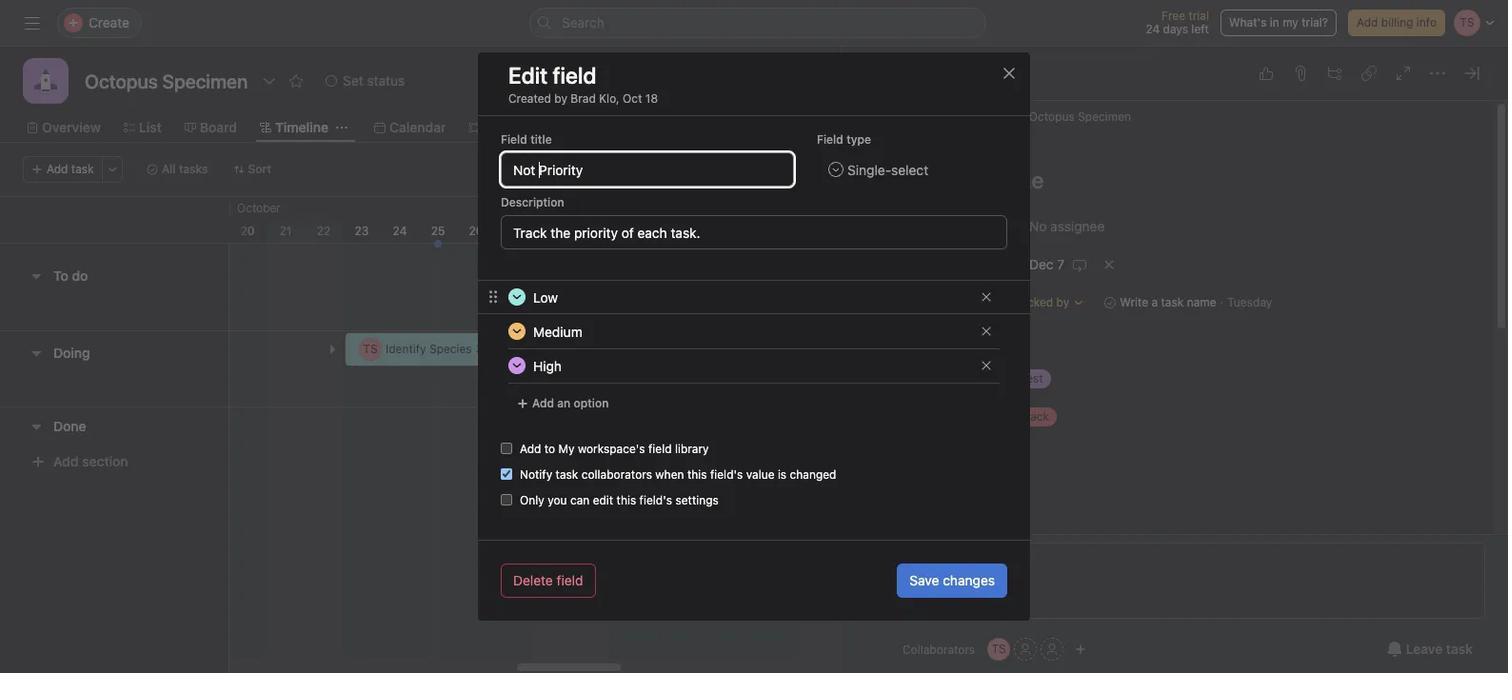 Task type: vqa. For each thing, say whether or not it's contained in the screenshot.
total
yes



Task type: locate. For each thing, give the bounding box(es) containing it.
save changes
[[910, 572, 995, 588]]

20
[[241, 224, 255, 238]]

1 field from the left
[[501, 132, 527, 147]]

1 vertical spatial remove option image
[[981, 360, 992, 371]]

dialog
[[842, 47, 1508, 673]]

a
[[1152, 295, 1158, 309]]

name
[[1187, 295, 1216, 309]]

identify for identify species 3
[[386, 342, 426, 356]]

0 vertical spatial species
[[914, 135, 963, 151]]

description inside identify species main content
[[865, 525, 926, 539]]

search button
[[529, 8, 986, 38]]

field's for value
[[710, 468, 743, 482]]

1 vertical spatial field
[[648, 442, 672, 456]]

add left billing
[[1357, 15, 1378, 30]]

show subtasks for task identify species image
[[327, 344, 338, 355]]

identify species
[[865, 135, 963, 151]]

species left '3'
[[429, 342, 472, 356]]

field for field title
[[501, 132, 527, 147]]

task inside "button"
[[1446, 641, 1473, 657]]

add task
[[47, 162, 94, 176]]

description
[[501, 195, 564, 210], [865, 525, 926, 539]]

library
[[675, 442, 709, 456]]

identify for identify species
[[865, 135, 911, 151]]

this for when
[[687, 468, 707, 482]]

hide
[[865, 334, 889, 348]]

add or remove collaborators image
[[1075, 644, 1087, 655]]

0 horizontal spatial identify
[[386, 342, 426, 356]]

task down overview
[[71, 162, 94, 176]]

field up brad
[[553, 62, 597, 89]]

27
[[507, 224, 521, 238]]

1 horizontal spatial 1
[[926, 372, 931, 387]]

1 horizontal spatial field
[[817, 132, 844, 147]]

list
[[139, 119, 162, 135]]

add subtask image
[[1327, 66, 1343, 81]]

0 horizontal spatial write
[[664, 304, 692, 318]]

24 left days
[[1146, 22, 1160, 36]]

this for edit
[[617, 493, 636, 508]]

changes
[[943, 572, 995, 588]]

timeline link
[[260, 117, 328, 138]]

0 horizontal spatial field
[[501, 132, 527, 147]]

field inside edit field created by brad klo, oct 18
[[553, 62, 597, 89]]

add for add billing info
[[1357, 15, 1378, 30]]

this
[[687, 468, 707, 482], [617, 493, 636, 508]]

1 vertical spatial ts
[[363, 342, 378, 356]]

0 horizontal spatial species
[[429, 342, 472, 356]]

write
[[1120, 295, 1148, 309], [664, 304, 692, 318]]

1 horizontal spatial this
[[687, 468, 707, 482]]

23
[[355, 224, 369, 238]]

search
[[562, 14, 605, 30]]

calendar
[[389, 119, 446, 135]]

ts right "show subtasks for task identify species" icon
[[363, 342, 378, 356]]

study
[[563, 380, 595, 394]]

1 vertical spatial type an option name field
[[526, 315, 973, 348]]

Type an option name field
[[526, 281, 973, 313], [526, 315, 973, 348], [526, 350, 973, 382]]

to
[[544, 442, 555, 456]]

only
[[520, 493, 544, 508]]

add section button
[[23, 445, 136, 479]]

identify inside 'link'
[[865, 135, 911, 151]]

1 horizontal spatial identify
[[865, 135, 911, 151]]

add down overview link
[[47, 162, 68, 176]]

field right delete
[[557, 572, 583, 588]]

2 type an option name field from the top
[[526, 315, 973, 348]]

24
[[1146, 22, 1160, 36], [393, 224, 407, 238]]

remove option image down remove option icon
[[981, 360, 992, 371]]

edit
[[508, 62, 548, 89]]

species inside 'link'
[[914, 135, 963, 151]]

0 vertical spatial field
[[553, 62, 597, 89]]

1 vertical spatial species
[[429, 342, 472, 356]]

collaborators
[[581, 468, 652, 482]]

settings
[[675, 493, 719, 508]]

overview link
[[27, 117, 101, 138]]

this up settings
[[687, 468, 707, 482]]

add down 'antartica'
[[532, 396, 554, 410]]

report
[[712, 304, 745, 318]]

1 horizontal spatial write
[[1120, 295, 1148, 309]]

collapse task list for the section to do image
[[29, 269, 44, 284]]

identify species main content
[[851, 101, 1471, 673]]

save
[[910, 572, 939, 588]]

task right a
[[1161, 295, 1184, 309]]

3 type an option name field from the top
[[526, 350, 973, 382]]

write a task name
[[1120, 295, 1216, 309]]

add left to
[[520, 442, 541, 456]]

field's down when
[[639, 493, 672, 508]]

trial
[[1189, 9, 1209, 23]]

field for edit
[[553, 62, 597, 89]]

0 likes. click to like this task image
[[1259, 66, 1274, 81]]

1 horizontal spatial field's
[[710, 468, 743, 482]]

species for identify species
[[914, 135, 963, 151]]

0 vertical spatial this
[[687, 468, 707, 482]]

0 horizontal spatial ts
[[363, 342, 378, 356]]

you
[[548, 493, 567, 508]]

doing button
[[53, 336, 90, 370]]

1 vertical spatial description
[[865, 525, 926, 539]]

add section
[[53, 453, 128, 469]]

None text field
[[501, 215, 1007, 250]]

list link
[[124, 117, 162, 138]]

field left type
[[817, 132, 844, 147]]

field up when
[[648, 442, 672, 456]]

field left "title"
[[501, 132, 527, 147]]

1 vertical spatial this
[[617, 493, 636, 508]]

leave task
[[1406, 641, 1473, 657]]

2 field from the left
[[817, 132, 844, 147]]

1 horizontal spatial description
[[865, 525, 926, 539]]

description up 27
[[501, 195, 564, 210]]

add down done button at the bottom
[[53, 453, 79, 469]]

priority 1
[[884, 372, 931, 387]]

29
[[583, 224, 597, 238]]

22
[[317, 224, 331, 238]]

field's left the value
[[710, 468, 743, 482]]

0 horizontal spatial field's
[[639, 493, 672, 508]]

task down my
[[556, 468, 578, 482]]

species down cross-functional project plan link
[[914, 135, 963, 151]]

description up open user profile image
[[865, 525, 926, 539]]

collaborators
[[903, 642, 975, 657]]

functional
[[901, 109, 954, 124]]

species for identify species 3
[[429, 342, 472, 356]]

notify task collaborators when this field's value is changed
[[520, 468, 836, 482]]

21
[[280, 224, 292, 238]]

rocket image
[[34, 70, 57, 92]]

select
[[891, 161, 929, 178]]

1 vertical spatial field's
[[639, 493, 672, 508]]

1 inside identify species main content
[[926, 372, 931, 387]]

remove option image
[[981, 291, 992, 303], [981, 360, 992, 371]]

field inside button
[[557, 572, 583, 588]]

identify left '3'
[[386, 342, 426, 356]]

this right edit
[[617, 493, 636, 508]]

priority
[[884, 372, 922, 387]]

write inside identify species main content
[[1120, 295, 1148, 309]]

task right leave
[[1446, 641, 1473, 657]]

1 horizontal spatial species
[[914, 135, 963, 151]]

type an option name field for 1st remove option image from the bottom
[[526, 350, 973, 382]]

add for add an option
[[532, 396, 554, 410]]

ts left #
[[592, 266, 606, 280]]

0 horizontal spatial this
[[617, 493, 636, 508]]

leftcount image
[[608, 382, 619, 393]]

None text field
[[80, 64, 253, 98]]

1 remove option image from the top
[[981, 291, 992, 303]]

write left up
[[664, 304, 692, 318]]

field
[[501, 132, 527, 147], [817, 132, 844, 147]]

1
[[926, 372, 931, 387], [599, 380, 604, 394]]

workflow link
[[469, 117, 543, 138]]

tuesday
[[1227, 295, 1272, 309]]

board
[[200, 119, 237, 135]]

notify
[[520, 468, 552, 482]]

doing
[[53, 345, 90, 361]]

hide inherited fields button
[[865, 332, 973, 350]]

0 vertical spatial ts
[[592, 266, 606, 280]]

write left a
[[1120, 295, 1148, 309]]

inherited
[[893, 334, 940, 348]]

1 horizontal spatial 24
[[1146, 22, 1160, 36]]

task inside button
[[71, 162, 94, 176]]

1 left leftcount icon
[[599, 380, 604, 394]]

1 right priority
[[926, 372, 931, 387]]

close image
[[1002, 66, 1017, 81]]

0 vertical spatial remove option image
[[981, 291, 992, 303]]

field title
[[501, 132, 552, 147]]

ts
[[592, 266, 606, 280], [363, 342, 378, 356], [992, 642, 1006, 656]]

2 vertical spatial ts
[[992, 642, 1006, 656]]

0 vertical spatial type an option name field
[[526, 281, 973, 313]]

ts right the collaborators
[[992, 642, 1006, 656]]

1 vertical spatial 24
[[393, 224, 407, 238]]

2 horizontal spatial ts
[[992, 642, 1006, 656]]

edit field created by brad klo, oct 18
[[508, 62, 658, 106]]

28
[[545, 224, 559, 238]]

3
[[476, 342, 483, 356]]

close details image
[[1464, 66, 1480, 81]]

1 horizontal spatial ts
[[592, 266, 606, 280]]

field type
[[817, 132, 871, 147]]

up
[[695, 304, 709, 318]]

do
[[72, 268, 88, 284]]

remove option image up remove option icon
[[981, 291, 992, 303]]

2 vertical spatial type an option name field
[[526, 350, 973, 382]]

changed
[[790, 468, 836, 482]]

0 vertical spatial 24
[[1146, 22, 1160, 36]]

value
[[746, 468, 775, 482]]

project
[[957, 109, 995, 124]]

0 horizontal spatial description
[[501, 195, 564, 210]]

0 vertical spatial field's
[[710, 468, 743, 482]]

single-
[[847, 161, 891, 178]]

2 vertical spatial field
[[557, 572, 583, 588]]

add an option
[[532, 396, 609, 410]]

Only you can edit this field's settings checkbox
[[501, 494, 512, 506]]

to
[[53, 268, 68, 284]]

what's in my trial? button
[[1221, 10, 1337, 36]]

field for delete
[[557, 572, 583, 588]]

24 left "25"
[[393, 224, 407, 238]]

cross-
[[865, 109, 901, 124]]

0 vertical spatial identify
[[865, 135, 911, 151]]

1 vertical spatial identify
[[386, 342, 426, 356]]

collapse task list for the section done image
[[29, 418, 44, 434]]

can
[[570, 493, 590, 508]]

identify up single-select
[[865, 135, 911, 151]]

delete field
[[513, 572, 583, 588]]

info
[[1417, 15, 1437, 30]]

plan
[[999, 109, 1021, 124]]

delete field button
[[501, 564, 596, 598]]

Task Name text field
[[851, 158, 1471, 202]]

dialog containing identify species
[[842, 47, 1508, 673]]

task inside identify species main content
[[1161, 295, 1184, 309]]

free
[[1162, 9, 1185, 23]]

species
[[914, 135, 963, 151], [429, 342, 472, 356]]



Task type: describe. For each thing, give the bounding box(es) containing it.
write for write up report
[[664, 304, 692, 318]]

identify species link
[[865, 133, 963, 154]]

specimen
[[1078, 109, 1131, 124]]

2 remove option image from the top
[[981, 360, 992, 371]]

cross-functional project plan octopus specimen
[[865, 109, 1131, 124]]

field's for settings
[[639, 493, 672, 508]]

add for add to my workspace's field library
[[520, 442, 541, 456]]

free trial 24 days left
[[1146, 9, 1209, 36]]

calendar link
[[374, 117, 446, 138]]

my
[[1283, 15, 1299, 30]]

workflow
[[484, 119, 543, 135]]

1 type an option name field from the top
[[526, 281, 973, 313]]

left
[[1191, 22, 1209, 36]]

0 horizontal spatial 24
[[393, 224, 407, 238]]

add billing info
[[1357, 15, 1437, 30]]

timeline
[[275, 119, 328, 135]]

delete
[[513, 572, 553, 588]]

option
[[574, 396, 609, 410]]

26
[[469, 224, 483, 238]]

type
[[847, 132, 871, 147]]

trial?
[[1302, 15, 1328, 30]]

when
[[655, 468, 684, 482]]

task for notify task collaborators when this field's value is changed
[[556, 468, 578, 482]]

section
[[82, 453, 128, 469]]

my
[[559, 442, 575, 456]]

#
[[614, 272, 621, 287]]

add to starred image
[[289, 73, 304, 89]]

collapse task list for the section doing image
[[29, 346, 44, 361]]

title
[[530, 132, 552, 147]]

add for add section
[[53, 453, 79, 469]]

only you can edit this field's settings
[[520, 493, 719, 508]]

open user profile image
[[865, 543, 895, 573]]

add to my workspace's field library
[[520, 442, 709, 456]]

ts button
[[988, 638, 1010, 661]]

remove option image
[[981, 326, 992, 337]]

antartica study
[[511, 380, 595, 394]]

24 inside free trial 24 days left
[[1146, 22, 1160, 36]]

days
[[1163, 22, 1188, 36]]

fields
[[943, 334, 973, 348]]

poll total #
[[614, 259, 661, 287]]

task for add task
[[71, 162, 94, 176]]

full screen image
[[1396, 66, 1411, 81]]

write for write a task name
[[1120, 295, 1148, 309]]

add task button
[[23, 156, 102, 183]]

poll
[[614, 259, 634, 273]]

billing
[[1381, 15, 1414, 30]]

clear due date image
[[1104, 259, 1115, 270]]

Notify task collaborators when this field's value is changed checkbox
[[501, 469, 512, 480]]

leave task button
[[1375, 632, 1485, 667]]

what's
[[1229, 15, 1267, 30]]

is
[[778, 468, 787, 482]]

search list box
[[529, 8, 986, 38]]

31
[[660, 224, 673, 238]]

leave
[[1406, 641, 1443, 657]]

save changes button
[[897, 564, 1007, 598]]

octopus specimen link
[[1029, 109, 1131, 124]]

octopus
[[1029, 109, 1075, 124]]

done button
[[53, 409, 86, 443]]

board link
[[185, 117, 237, 138]]

antartica
[[511, 380, 560, 394]]

30
[[621, 224, 636, 238]]

Add to My workspace's field library checkbox
[[501, 443, 512, 454]]

what's in my trial?
[[1229, 15, 1328, 30]]

to do
[[53, 268, 88, 284]]

Priority, Stage, Status… text field
[[501, 152, 794, 187]]

november
[[693, 201, 748, 215]]

0 vertical spatial description
[[501, 195, 564, 210]]

brad
[[571, 91, 596, 106]]

type an option name field for remove option icon
[[526, 315, 973, 348]]

0 horizontal spatial 1
[[599, 380, 604, 394]]

cross-functional project plan link
[[865, 109, 1021, 124]]

18
[[645, 91, 658, 106]]

task for leave task
[[1446, 641, 1473, 657]]

workspace's
[[578, 442, 645, 456]]

total
[[637, 259, 661, 273]]

edit
[[593, 493, 613, 508]]

repeats image
[[1072, 257, 1088, 272]]

ts inside button
[[992, 642, 1006, 656]]

add an option button
[[508, 390, 617, 417]]

klo,
[[599, 91, 620, 106]]

add for add task
[[47, 162, 68, 176]]

add billing info button
[[1348, 10, 1445, 36]]

field for field type
[[817, 132, 844, 147]]

copy task link image
[[1362, 66, 1377, 81]]

25
[[431, 224, 445, 238]]



